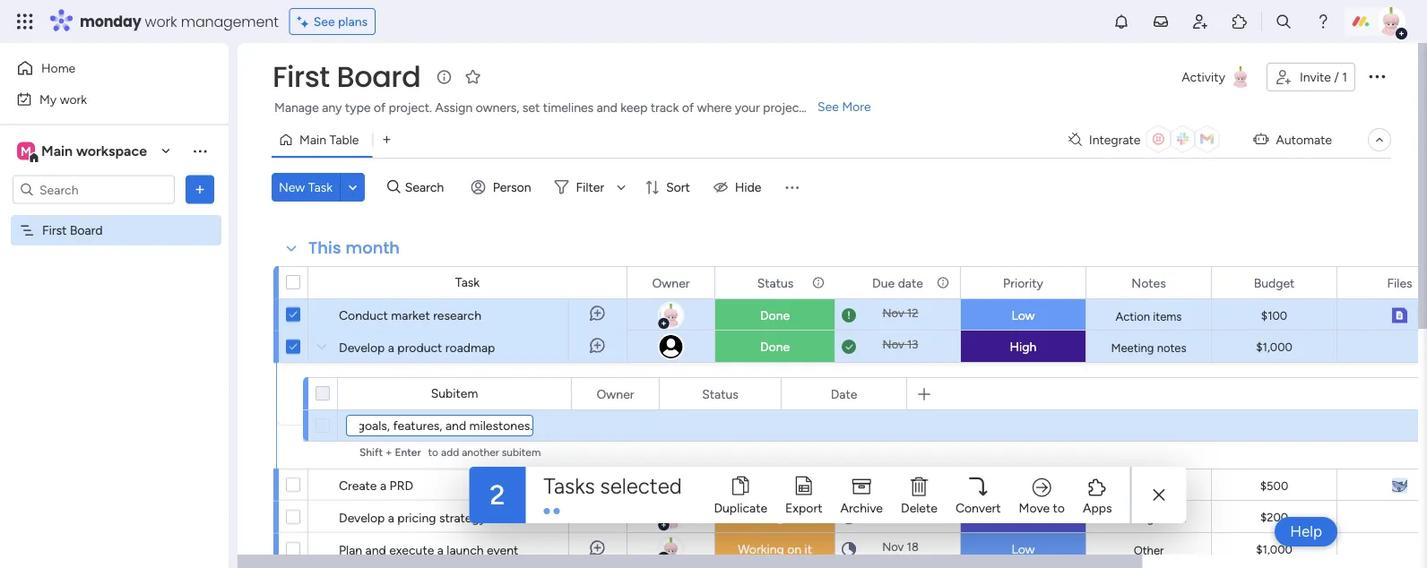 Task type: vqa. For each thing, say whether or not it's contained in the screenshot.
second the Executive from the top
no



Task type: describe. For each thing, give the bounding box(es) containing it.
1 meeting notes from the top
[[1112, 341, 1187, 355]]

monday
[[80, 11, 141, 31]]

see more link
[[816, 98, 873, 116]]

angle down image
[[349, 181, 357, 194]]

workspace
[[76, 143, 147, 160]]

Search field
[[401, 175, 454, 200]]

1 notes from the top
[[1158, 341, 1187, 355]]

duplicate
[[714, 501, 768, 516]]

high
[[1010, 339, 1037, 355]]

activity button
[[1175, 63, 1260, 91]]

1 horizontal spatial status
[[758, 275, 794, 291]]

18
[[907, 540, 919, 555]]

2 of from the left
[[682, 100, 694, 115]]

dapulse integrations image
[[1069, 133, 1082, 147]]

work for monday
[[145, 11, 177, 31]]

help image
[[1315, 13, 1333, 30]]

move to
[[1019, 501, 1065, 516]]

workspace image
[[17, 141, 35, 161]]

2 meeting from the top
[[1112, 511, 1155, 526]]

due date
[[873, 275, 924, 291]]

market
[[391, 308, 430, 323]]

1 $1,000 from the top
[[1257, 340, 1293, 355]]

This month field
[[304, 237, 405, 260]]

pricing
[[398, 510, 436, 526]]

move
[[1019, 501, 1050, 516]]

subitem
[[431, 386, 478, 401]]

more
[[842, 99, 871, 114]]

manage
[[274, 100, 319, 115]]

invite members image
[[1192, 13, 1210, 30]]

Notes field
[[1128, 273, 1171, 293]]

1 horizontal spatial board
[[337, 57, 421, 97]]

selected
[[600, 474, 682, 500]]

product
[[398, 340, 442, 355]]

work for my
[[60, 91, 87, 107]]

priority
[[1004, 275, 1044, 291]]

2 notes from the top
[[1158, 511, 1187, 526]]

workspace options image
[[191, 142, 209, 160]]

column information image
[[936, 276, 951, 290]]

project.
[[389, 100, 432, 115]]

keep
[[621, 100, 648, 115]]

nov for nov 13
[[883, 338, 905, 352]]

to
[[1053, 501, 1065, 516]]

/
[[1335, 70, 1340, 85]]

type
[[345, 100, 371, 115]]

nov 15
[[883, 508, 919, 522]]

2
[[490, 479, 505, 512]]

main for main table
[[300, 132, 326, 148]]

sort button
[[638, 173, 701, 202]]

1 low from the top
[[1012, 308, 1035, 323]]

filter button
[[548, 173, 632, 202]]

1 meeting from the top
[[1112, 341, 1155, 355]]

1 vertical spatial and
[[366, 543, 386, 558]]

track
[[651, 100, 679, 115]]

1 vertical spatial status field
[[698, 384, 743, 404]]

arrow down image
[[611, 177, 632, 198]]

a left launch at bottom
[[437, 543, 444, 558]]

a for prd
[[380, 478, 387, 493]]

see for see plans
[[314, 14, 335, 29]]

this month
[[309, 237, 400, 260]]

0 vertical spatial first board
[[273, 57, 421, 97]]

main for main workspace
[[41, 143, 73, 160]]

v2 overdue deadline image
[[842, 307, 856, 324]]

monday work management
[[80, 11, 279, 31]]

any
[[322, 100, 342, 115]]

1 horizontal spatial first
[[273, 57, 330, 97]]

integrate
[[1090, 132, 1141, 148]]

first board inside "list box"
[[42, 223, 103, 238]]

files
[[1388, 275, 1413, 291]]

filter
[[576, 180, 605, 195]]

timelines
[[543, 100, 594, 115]]

invite / 1 button
[[1267, 63, 1356, 91]]

convert
[[956, 501, 1001, 516]]

$100
[[1262, 309, 1288, 323]]

add to favorites image
[[464, 68, 482, 86]]

notifications image
[[1113, 13, 1131, 30]]

home
[[41, 61, 76, 76]]

prd
[[390, 478, 413, 493]]

action
[[1116, 309, 1151, 324]]

roadmap
[[446, 340, 495, 355]]

v2 search image
[[387, 177, 401, 198]]

1 working on it from the top
[[738, 510, 813, 525]]

workspace selection element
[[17, 140, 150, 164]]

$200
[[1261, 511, 1289, 525]]

hide button
[[707, 173, 773, 202]]

1 horizontal spatial and
[[597, 100, 618, 115]]

month
[[346, 237, 400, 260]]

2 $1,000 from the top
[[1257, 543, 1293, 557]]

1
[[1343, 70, 1348, 85]]

13
[[908, 338, 919, 352]]

due
[[873, 275, 895, 291]]

assign
[[435, 100, 473, 115]]

export
[[786, 501, 823, 516]]

see plans button
[[289, 8, 376, 35]]

2 on from the top
[[788, 542, 802, 557]]

1 medium from the top
[[1001, 478, 1046, 494]]

management
[[181, 11, 279, 31]]

owners,
[[476, 100, 520, 115]]

sort
[[666, 180, 690, 195]]

conduct market research
[[339, 308, 482, 323]]

Files field
[[1383, 273, 1417, 293]]

notes
[[1132, 275, 1166, 291]]

Due date field
[[868, 273, 928, 293]]

menu image
[[783, 178, 801, 196]]

1 horizontal spatial options image
[[1367, 65, 1388, 87]]

2 meeting notes from the top
[[1112, 511, 1187, 526]]

collapse board header image
[[1373, 133, 1387, 147]]

budget
[[1254, 275, 1295, 291]]

develop a product roadmap
[[339, 340, 495, 355]]

2 other from the top
[[1134, 543, 1164, 558]]

done for develop a product roadmap
[[760, 339, 790, 355]]

help button
[[1275, 517, 1338, 547]]

15
[[907, 508, 919, 522]]

nov 14
[[883, 477, 919, 491]]

action items
[[1116, 309, 1182, 324]]

my work
[[39, 91, 87, 107]]

1 working from the top
[[738, 510, 784, 525]]

1 horizontal spatial owner field
[[648, 273, 695, 293]]



Task type: locate. For each thing, give the bounding box(es) containing it.
1 vertical spatial status
[[702, 387, 739, 402]]

0 vertical spatial it
[[805, 510, 813, 525]]

done left v2 overdue deadline 'icon'
[[760, 308, 790, 323]]

home button
[[11, 54, 193, 83]]

on down export
[[788, 542, 802, 557]]

it
[[805, 510, 813, 525], [805, 542, 813, 557]]

1 vertical spatial develop
[[339, 510, 385, 526]]

date
[[898, 275, 924, 291]]

0 vertical spatial options image
[[1367, 65, 1388, 87]]

new task
[[279, 180, 333, 195]]

a left pricing
[[388, 510, 395, 526]]

work inside button
[[60, 91, 87, 107]]

1 vertical spatial board
[[70, 223, 103, 238]]

board
[[337, 57, 421, 97], [70, 223, 103, 238]]

1 vertical spatial $1,000
[[1257, 543, 1293, 557]]

v2 done deadline image
[[842, 339, 856, 356]]

option
[[0, 214, 229, 218]]

3 nov from the top
[[883, 477, 904, 491]]

0 horizontal spatial main
[[41, 143, 73, 160]]

working on it down export
[[738, 542, 813, 557]]

m
[[21, 143, 31, 159]]

meeting
[[1112, 341, 1155, 355], [1112, 511, 1155, 526]]

1 vertical spatial notes
[[1158, 511, 1187, 526]]

0 horizontal spatial options image
[[191, 181, 209, 199]]

0 horizontal spatial task
[[308, 180, 333, 195]]

5 nov from the top
[[883, 540, 904, 555]]

first up manage
[[273, 57, 330, 97]]

options image right 1
[[1367, 65, 1388, 87]]

2 develop from the top
[[339, 510, 385, 526]]

and right the plan
[[366, 543, 386, 558]]

0 vertical spatial notes
[[1158, 341, 1187, 355]]

2 it from the top
[[805, 542, 813, 557]]

delete
[[901, 501, 938, 516]]

this
[[309, 237, 341, 260]]

a left product at bottom left
[[388, 340, 395, 355]]

1 vertical spatial owner
[[597, 387, 635, 402]]

research
[[433, 308, 482, 323]]

develop
[[339, 340, 385, 355], [339, 510, 385, 526]]

1 develop from the top
[[339, 340, 385, 355]]

see for see more
[[818, 99, 839, 114]]

see left plans
[[314, 14, 335, 29]]

notes
[[1158, 341, 1187, 355], [1158, 511, 1187, 526]]

tasks
[[544, 474, 595, 500]]

low
[[1012, 308, 1035, 323], [1012, 542, 1035, 557]]

main right workspace icon
[[41, 143, 73, 160]]

0 horizontal spatial board
[[70, 223, 103, 238]]

working on it left archive
[[738, 510, 813, 525]]

show board description image
[[433, 68, 455, 86]]

a for pricing
[[388, 510, 395, 526]]

nov left 18
[[883, 540, 904, 555]]

2 working on it from the top
[[738, 542, 813, 557]]

invite
[[1300, 70, 1332, 85]]

meeting right to at the right bottom of page
[[1112, 511, 1155, 526]]

main workspace
[[41, 143, 147, 160]]

nov for nov 12
[[883, 306, 905, 321]]

table
[[330, 132, 359, 148]]

2 nov from the top
[[883, 338, 905, 352]]

plans
[[338, 14, 368, 29]]

0 vertical spatial board
[[337, 57, 421, 97]]

1 vertical spatial work
[[60, 91, 87, 107]]

owner for the right owner field
[[652, 275, 690, 291]]

task up the research
[[455, 275, 480, 290]]

0 vertical spatial working
[[738, 510, 784, 525]]

1 vertical spatial meeting
[[1112, 511, 1155, 526]]

1 horizontal spatial work
[[145, 11, 177, 31]]

0 vertical spatial $1,000
[[1257, 340, 1293, 355]]

0 vertical spatial meeting
[[1112, 341, 1155, 355]]

0 horizontal spatial see
[[314, 14, 335, 29]]

task
[[308, 180, 333, 195], [455, 275, 480, 290]]

1 of from the left
[[374, 100, 386, 115]]

1 vertical spatial low
[[1012, 542, 1035, 557]]

1 horizontal spatial see
[[818, 99, 839, 114]]

0 vertical spatial working on it
[[738, 510, 813, 525]]

first down search in workspace field
[[42, 223, 67, 238]]

0 vertical spatial first
[[273, 57, 330, 97]]

automate
[[1277, 132, 1333, 148]]

nov 18
[[883, 540, 919, 555]]

column information image
[[812, 276, 826, 290]]

hide
[[735, 180, 762, 195]]

1 horizontal spatial owner
[[652, 275, 690, 291]]

done for conduct market research
[[760, 308, 790, 323]]

your
[[735, 100, 760, 115]]

$1,000
[[1257, 340, 1293, 355], [1257, 543, 1293, 557]]

my work button
[[11, 85, 193, 113]]

4 nov from the top
[[883, 508, 905, 522]]

launch
[[447, 543, 484, 558]]

help
[[1291, 523, 1323, 541]]

main inside the workspace selection element
[[41, 143, 73, 160]]

1 done from the top
[[760, 308, 790, 323]]

0 vertical spatial done
[[760, 308, 790, 323]]

0 vertical spatial develop
[[339, 340, 385, 355]]

working left export
[[738, 510, 784, 525]]

nov 12
[[883, 306, 919, 321]]

0 vertical spatial owner field
[[648, 273, 695, 293]]

apps
[[1083, 500, 1113, 516]]

done
[[760, 308, 790, 323], [760, 339, 790, 355]]

new
[[279, 180, 305, 195]]

1 vertical spatial task
[[455, 275, 480, 290]]

of right track
[[682, 100, 694, 115]]

1 vertical spatial working on it
[[738, 542, 813, 557]]

first board up type
[[273, 57, 421, 97]]

0 vertical spatial on
[[788, 510, 802, 525]]

a left prd at the bottom left
[[380, 478, 387, 493]]

inbox image
[[1152, 13, 1170, 30]]

search everything image
[[1275, 13, 1293, 30]]

task inside button
[[308, 180, 333, 195]]

conduct
[[339, 308, 388, 323]]

1 vertical spatial it
[[805, 542, 813, 557]]

where
[[697, 100, 732, 115]]

Date field
[[827, 384, 862, 404]]

0 vertical spatial meeting notes
[[1112, 341, 1187, 355]]

main left table
[[300, 132, 326, 148]]

$1,000 down $100
[[1257, 340, 1293, 355]]

create a prd
[[339, 478, 413, 493]]

options image
[[1367, 65, 1388, 87], [191, 181, 209, 199]]

working on it
[[738, 510, 813, 525], [738, 542, 813, 557]]

develop down create
[[339, 510, 385, 526]]

0 vertical spatial see
[[314, 14, 335, 29]]

main table button
[[272, 126, 373, 154]]

of right type
[[374, 100, 386, 115]]

see plans
[[314, 14, 368, 29]]

status
[[758, 275, 794, 291], [702, 387, 739, 402]]

first board list box
[[0, 212, 229, 488]]

14
[[907, 477, 919, 491]]

nov left 15
[[883, 508, 905, 522]]

0 horizontal spatial of
[[374, 100, 386, 115]]

it left archive
[[805, 510, 813, 525]]

see
[[314, 14, 335, 29], [818, 99, 839, 114]]

archive
[[841, 501, 883, 516]]

nov for nov 14
[[883, 477, 904, 491]]

develop for develop a pricing strategy
[[339, 510, 385, 526]]

0 horizontal spatial first
[[42, 223, 67, 238]]

0 vertical spatial low
[[1012, 308, 1035, 323]]

see left the more
[[818, 99, 839, 114]]

notes right apps
[[1158, 511, 1187, 526]]

1 vertical spatial on
[[788, 542, 802, 557]]

1 it from the top
[[805, 510, 813, 525]]

owner
[[652, 275, 690, 291], [597, 387, 635, 402]]

and
[[597, 100, 618, 115], [366, 543, 386, 558]]

1 vertical spatial see
[[818, 99, 839, 114]]

$1,000 down the $200
[[1257, 543, 1293, 557]]

board up type
[[337, 57, 421, 97]]

Priority field
[[999, 273, 1048, 293]]

Status field
[[753, 273, 798, 293], [698, 384, 743, 404]]

1 vertical spatial working
[[738, 542, 784, 557]]

main inside button
[[300, 132, 326, 148]]

on right duplicate
[[788, 510, 802, 525]]

0 vertical spatial and
[[597, 100, 618, 115]]

1 horizontal spatial status field
[[753, 273, 798, 293]]

1 horizontal spatial of
[[682, 100, 694, 115]]

apps image
[[1231, 13, 1249, 30]]

execute
[[389, 543, 434, 558]]

Search in workspace field
[[38, 179, 150, 200]]

strategy
[[439, 510, 486, 526]]

0 horizontal spatial and
[[366, 543, 386, 558]]

1 vertical spatial first board
[[42, 223, 103, 238]]

0 vertical spatial status
[[758, 275, 794, 291]]

1 vertical spatial done
[[760, 339, 790, 355]]

develop a pricing strategy
[[339, 510, 486, 526]]

0 vertical spatial work
[[145, 11, 177, 31]]

medium up the move
[[1001, 478, 1046, 494]]

0 vertical spatial status field
[[753, 273, 798, 293]]

main table
[[300, 132, 359, 148]]

medium left to at the right bottom of page
[[1001, 510, 1046, 525]]

nov left 12
[[883, 306, 905, 321]]

$500
[[1261, 479, 1289, 494]]

1 vertical spatial options image
[[191, 181, 209, 199]]

and left keep
[[597, 100, 618, 115]]

first inside first board "list box"
[[42, 223, 67, 238]]

create
[[339, 478, 377, 493]]

plan and execute a launch event
[[339, 543, 519, 558]]

date
[[831, 387, 858, 402]]

0 horizontal spatial owner field
[[592, 384, 639, 404]]

a for product
[[388, 340, 395, 355]]

nov for nov 15
[[883, 508, 905, 522]]

0 horizontal spatial first board
[[42, 223, 103, 238]]

0 vertical spatial owner
[[652, 275, 690, 291]]

2 done from the top
[[760, 339, 790, 355]]

low up high
[[1012, 308, 1035, 323]]

0 vertical spatial other
[[1134, 480, 1164, 494]]

on
[[788, 510, 802, 525], [788, 542, 802, 557]]

nov
[[883, 306, 905, 321], [883, 338, 905, 352], [883, 477, 904, 491], [883, 508, 905, 522], [883, 540, 904, 555]]

a
[[388, 340, 395, 355], [380, 478, 387, 493], [388, 510, 395, 526], [437, 543, 444, 558]]

stands.
[[807, 100, 847, 115]]

autopilot image
[[1254, 128, 1269, 150]]

nov left "13"
[[883, 338, 905, 352]]

Budget field
[[1250, 273, 1300, 293]]

options image down workspace options icon
[[191, 181, 209, 199]]

0 horizontal spatial work
[[60, 91, 87, 107]]

done left v2 done deadline image
[[760, 339, 790, 355]]

2 low from the top
[[1012, 542, 1035, 557]]

1 horizontal spatial first board
[[273, 57, 421, 97]]

see inside button
[[314, 14, 335, 29]]

+ Add subitem text field
[[346, 415, 534, 437]]

event
[[487, 543, 519, 558]]

0 vertical spatial task
[[308, 180, 333, 195]]

1 vertical spatial owner field
[[592, 384, 639, 404]]

1 vertical spatial medium
[[1001, 510, 1046, 525]]

1 other from the top
[[1134, 480, 1164, 494]]

notes down items
[[1158, 341, 1187, 355]]

0 vertical spatial medium
[[1001, 478, 1046, 494]]

nov left 14
[[883, 477, 904, 491]]

working down duplicate
[[738, 542, 784, 557]]

develop down conduct
[[339, 340, 385, 355]]

1 vertical spatial other
[[1134, 543, 1164, 558]]

invite / 1
[[1300, 70, 1348, 85]]

0 horizontal spatial owner
[[597, 387, 635, 402]]

board down search in workspace field
[[70, 223, 103, 238]]

1 vertical spatial meeting notes
[[1112, 511, 1187, 526]]

First Board field
[[268, 57, 425, 97]]

low down the move
[[1012, 542, 1035, 557]]

set
[[523, 100, 540, 115]]

1 vertical spatial first
[[42, 223, 67, 238]]

work right my
[[60, 91, 87, 107]]

0 horizontal spatial status field
[[698, 384, 743, 404]]

select product image
[[16, 13, 34, 30]]

nov for nov 18
[[883, 540, 904, 555]]

project
[[763, 100, 804, 115]]

nov 13
[[883, 338, 919, 352]]

add view image
[[383, 133, 391, 146]]

1 on from the top
[[788, 510, 802, 525]]

board inside "list box"
[[70, 223, 103, 238]]

1 nov from the top
[[883, 306, 905, 321]]

1 horizontal spatial task
[[455, 275, 480, 290]]

person
[[493, 180, 531, 195]]

first board down search in workspace field
[[42, 223, 103, 238]]

2 medium from the top
[[1001, 510, 1046, 525]]

owner for the bottom owner field
[[597, 387, 635, 402]]

items
[[1154, 309, 1182, 324]]

develop for develop a product roadmap
[[339, 340, 385, 355]]

1 horizontal spatial main
[[300, 132, 326, 148]]

0 horizontal spatial status
[[702, 387, 739, 402]]

work right monday at the left
[[145, 11, 177, 31]]

plan
[[339, 543, 362, 558]]

tasks selected
[[544, 474, 682, 500]]

12
[[907, 306, 919, 321]]

2 working from the top
[[738, 542, 784, 557]]

it down export
[[805, 542, 813, 557]]

Owner field
[[648, 273, 695, 293], [592, 384, 639, 404]]

work
[[145, 11, 177, 31], [60, 91, 87, 107]]

manage any type of project. assign owners, set timelines and keep track of where your project stands.
[[274, 100, 847, 115]]

task right new
[[308, 180, 333, 195]]

ruby anderson image
[[1378, 7, 1406, 36]]

new task button
[[272, 173, 340, 202]]

meeting down action
[[1112, 341, 1155, 355]]



